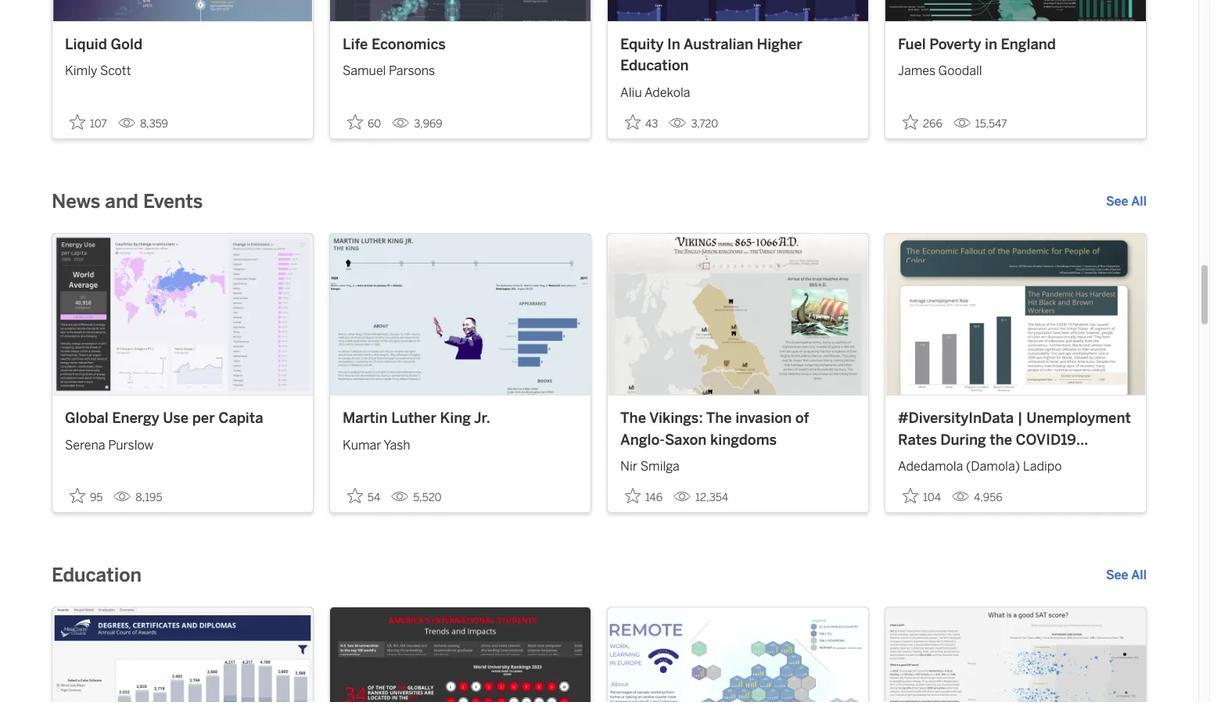 Task type: locate. For each thing, give the bounding box(es) containing it.
3,969
[[414, 117, 443, 130]]

see
[[1107, 194, 1129, 209], [1107, 568, 1129, 583]]

2 see all link from the top
[[1107, 567, 1147, 586]]

5,520 views element
[[385, 485, 448, 511]]

kimly scott link
[[65, 56, 301, 81]]

146
[[646, 492, 663, 505]]

global energy use per capita link
[[65, 409, 301, 430]]

per
[[192, 410, 215, 428]]

1 all from the top
[[1132, 194, 1147, 209]]

samuel parsons link
[[343, 56, 578, 81]]

0 horizontal spatial the
[[621, 410, 646, 428]]

energy
[[112, 410, 160, 428]]

the
[[990, 432, 1013, 449]]

1 see all link from the top
[[1107, 192, 1147, 211]]

liquid gold
[[65, 36, 143, 53]]

2 see all from the top
[[1107, 568, 1147, 583]]

see for news and events
[[1107, 194, 1129, 209]]

poverty
[[930, 36, 982, 53]]

martin
[[343, 410, 388, 428]]

add favorite button down serena
[[65, 484, 108, 510]]

aliu
[[621, 85, 642, 100]]

education down 95 on the bottom of page
[[52, 564, 142, 587]]

smilga‬‎
[[641, 459, 680, 474]]

the vikings: the invasion of anglo-saxon kingdoms link
[[621, 409, 856, 452]]

0 vertical spatial see all
[[1107, 194, 1147, 209]]

education
[[621, 57, 689, 74], [52, 564, 142, 587]]

add favorite button for liquid gold
[[65, 109, 112, 135]]

yash
[[384, 438, 411, 453]]

0 vertical spatial see all link
[[1107, 192, 1147, 211]]

parsons
[[389, 64, 435, 78]]

‫nir
[[621, 459, 638, 474]]

adedamola
[[899, 459, 964, 474]]

107
[[90, 117, 107, 130]]

kumar
[[343, 438, 382, 453]]

8,195 views element
[[108, 485, 169, 511]]

education inside equity in australian higher education
[[621, 57, 689, 74]]

global energy use per capita
[[65, 410, 263, 428]]

james
[[899, 64, 936, 78]]

2 see from the top
[[1107, 568, 1129, 583]]

aliu adekola link
[[621, 77, 856, 102]]

see all link for education
[[1107, 567, 1147, 586]]

all
[[1132, 194, 1147, 209], [1132, 568, 1147, 583]]

vikings:
[[650, 410, 703, 428]]

james goodall link
[[899, 56, 1134, 81]]

1 see all from the top
[[1107, 194, 1147, 209]]

‫nir smilga‬‎
[[621, 459, 680, 474]]

and
[[105, 190, 139, 213]]

0 horizontal spatial education
[[52, 564, 142, 587]]

education down the equity
[[621, 57, 689, 74]]

the vikings: the invasion of anglo-saxon kingdoms
[[621, 410, 810, 449]]

anglo-
[[621, 432, 665, 449]]

higher
[[757, 36, 803, 53]]

0 vertical spatial education
[[621, 57, 689, 74]]

all inside see all news and events element
[[1132, 194, 1147, 209]]

1 vertical spatial see
[[1107, 568, 1129, 583]]

kumar yash
[[343, 438, 411, 453]]

the up kingdoms
[[707, 410, 732, 428]]

james goodall
[[899, 64, 983, 78]]

1 vertical spatial see all
[[1107, 568, 1147, 583]]

Add Favorite button
[[65, 109, 112, 135], [621, 109, 663, 135], [65, 484, 108, 510]]

all inside see all education element
[[1132, 568, 1147, 583]]

kimly scott
[[65, 64, 131, 78]]

see for education
[[1107, 568, 1129, 583]]

1 horizontal spatial education
[[621, 57, 689, 74]]

1 vertical spatial see all link
[[1107, 567, 1147, 586]]

fuel poverty in england link
[[899, 34, 1134, 56]]

use
[[163, 410, 189, 428]]

global
[[65, 410, 109, 428]]

australian
[[684, 36, 754, 53]]

0 vertical spatial all
[[1132, 194, 1147, 209]]

0 vertical spatial see
[[1107, 194, 1129, 209]]

serena purslow
[[65, 438, 154, 453]]

see all education element
[[1107, 567, 1147, 586]]

266
[[924, 117, 943, 130]]

‫nir smilga‬‎ link
[[621, 452, 856, 477]]

martin luther king jr.
[[343, 410, 491, 428]]

43
[[646, 117, 659, 130]]

kumar yash link
[[343, 430, 578, 455]]

1 vertical spatial all
[[1132, 568, 1147, 583]]

kimly
[[65, 64, 97, 78]]

add favorite button down aliu
[[621, 109, 663, 135]]

unemployment
[[1027, 410, 1132, 428]]

#diversityindata
[[899, 410, 1015, 428]]

add favorite button containing 43
[[621, 109, 663, 135]]

adekola
[[645, 85, 691, 100]]

Add Favorite button
[[343, 109, 386, 135]]

economics
[[372, 36, 446, 53]]

3,720
[[691, 117, 719, 130]]

add favorite button containing 107
[[65, 109, 112, 135]]

Add Favorite button
[[343, 484, 385, 510]]

see all news and events element
[[1107, 192, 1147, 211]]

1 see from the top
[[1107, 194, 1129, 209]]

1 horizontal spatial the
[[707, 410, 732, 428]]

2 all from the top
[[1132, 568, 1147, 583]]

life economics
[[343, 36, 446, 53]]

the up anglo-
[[621, 410, 646, 428]]

add favorite button containing 95
[[65, 484, 108, 510]]

events
[[143, 190, 203, 213]]

see all for education
[[1107, 568, 1147, 583]]

4,956 views element
[[946, 485, 1009, 511]]

104
[[924, 492, 942, 505]]

all for news and events
[[1132, 194, 1147, 209]]

add favorite button for global energy use per capita
[[65, 484, 108, 510]]

see all link
[[1107, 192, 1147, 211], [1107, 567, 1147, 586]]

add favorite button down kimly
[[65, 109, 112, 135]]

see all
[[1107, 194, 1147, 209], [1107, 568, 1147, 583]]

workbook thumbnail image
[[52, 0, 313, 21], [330, 0, 591, 21], [608, 0, 869, 21], [886, 0, 1147, 21], [52, 234, 313, 395], [330, 234, 591, 395], [608, 234, 869, 395], [886, 234, 1147, 395], [52, 608, 313, 703], [330, 608, 591, 703], [608, 608, 869, 703], [886, 608, 1147, 703]]

8,359 views element
[[112, 111, 175, 137]]

4,956
[[975, 492, 1003, 505]]

life
[[343, 36, 368, 53]]



Task type: vqa. For each thing, say whether or not it's contained in the screenshot.


Task type: describe. For each thing, give the bounding box(es) containing it.
fuel poverty in england
[[899, 36, 1057, 53]]

aliu adekola
[[621, 85, 691, 100]]

(damola)
[[967, 459, 1021, 474]]

ladipo
[[1024, 459, 1063, 474]]

covid19
[[1016, 432, 1077, 449]]

all for education
[[1132, 568, 1147, 583]]

of
[[796, 410, 810, 428]]

12,354 views element
[[668, 485, 735, 511]]

liquid
[[65, 36, 107, 53]]

54
[[368, 492, 381, 505]]

news and events heading
[[52, 189, 203, 214]]

equity in australian higher education
[[621, 36, 803, 74]]

life economics link
[[343, 34, 578, 56]]

scott
[[100, 64, 131, 78]]

15,547 views element
[[948, 111, 1014, 137]]

see all link for news and events
[[1107, 192, 1147, 211]]

5,520
[[414, 492, 442, 505]]

15,547
[[976, 117, 1008, 130]]

3,969 views element
[[386, 111, 449, 137]]

purslow
[[108, 438, 154, 453]]

serena
[[65, 438, 105, 453]]

kingdoms
[[711, 432, 777, 449]]

1 the from the left
[[621, 410, 646, 428]]

see all for news and events
[[1107, 194, 1147, 209]]

|
[[1018, 410, 1024, 428]]

8,359
[[140, 117, 168, 130]]

martin luther king jr. link
[[343, 409, 578, 430]]

gold
[[111, 36, 143, 53]]

equity
[[621, 36, 664, 53]]

during
[[941, 432, 987, 449]]

luther
[[391, 410, 437, 428]]

news
[[52, 190, 100, 213]]

invasion
[[736, 410, 792, 428]]

saxon
[[665, 432, 707, 449]]

1 vertical spatial education
[[52, 564, 142, 587]]

serena purslow link
[[65, 430, 301, 455]]

samuel parsons
[[343, 64, 435, 78]]

in
[[985, 36, 998, 53]]

fuel
[[899, 36, 927, 53]]

liquid gold link
[[65, 34, 301, 56]]

Add Favorite button
[[621, 484, 668, 510]]

12,354
[[696, 492, 729, 505]]

#diversityindata | unemployment rates during the covid19 pandemic link
[[899, 409, 1134, 470]]

60
[[368, 117, 381, 130]]

news and events
[[52, 190, 203, 213]]

education heading
[[52, 564, 142, 589]]

jr.
[[474, 410, 491, 428]]

Add Favorite button
[[899, 484, 946, 510]]

#diversityindata | unemployment rates during the covid19 pandemic
[[899, 410, 1132, 470]]

samuel
[[343, 64, 386, 78]]

adedamola (damola) ladipo link
[[899, 452, 1134, 477]]

king
[[440, 410, 471, 428]]

adedamola (damola) ladipo
[[899, 459, 1063, 474]]

rates
[[899, 432, 938, 449]]

3,720 views element
[[663, 111, 725, 137]]

pandemic
[[899, 453, 966, 470]]

8,195
[[136, 492, 162, 505]]

95
[[90, 492, 103, 505]]

goodall
[[939, 64, 983, 78]]

equity in australian higher education link
[[621, 34, 856, 77]]

in
[[668, 36, 681, 53]]

Add Favorite button
[[899, 109, 948, 135]]

england
[[1002, 36, 1057, 53]]

2 the from the left
[[707, 410, 732, 428]]

add favorite button for equity in australian higher education
[[621, 109, 663, 135]]

capita
[[219, 410, 263, 428]]



